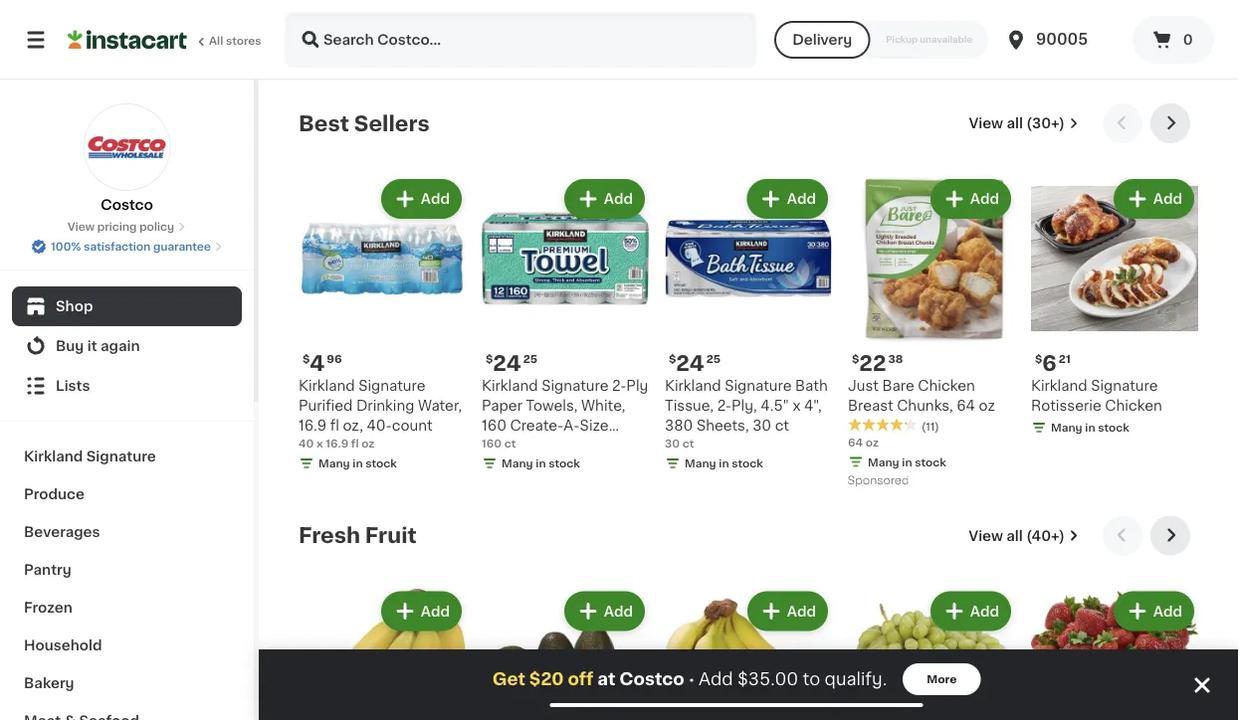 Task type: vqa. For each thing, say whether or not it's contained in the screenshot.
Purina in Purina Friskies Dry Cat Food, Tender & Crunchy Combo
no



Task type: describe. For each thing, give the bounding box(es) containing it.
in up sponsored badge image
[[902, 457, 913, 468]]

40
[[299, 439, 314, 450]]

fruit
[[365, 526, 417, 547]]

more
[[927, 675, 957, 685]]

towels,
[[526, 399, 578, 413]]

view all (30+) button
[[961, 104, 1087, 143]]

kirkland signature purified drinking water, 16.9 fl oz, 40-count 40 x 16.9 fl oz
[[299, 379, 462, 450]]

product group containing 6
[[1031, 175, 1199, 440]]

qualify.
[[825, 672, 887, 688]]

many up sponsored badge image
[[868, 457, 900, 468]]

costco link
[[83, 104, 171, 215]]

0 horizontal spatial 30
[[665, 439, 680, 450]]

kirkland for 16.9
[[299, 379, 355, 393]]

in for kirkland signature purified drinking water, 16.9 fl oz, 40-count
[[353, 458, 363, 469]]

signature for white,
[[542, 379, 609, 393]]

many for kirkland signature bath tissue, 2-ply, 4.5" x 4", 380 sheets, 30 ct
[[685, 458, 717, 469]]

product group containing 22
[[848, 175, 1016, 492]]

24 for kirkland signature 2-ply paper towels, white, 160 create-a-size sheets, 12 ct
[[493, 353, 521, 374]]

add inside treatment tracker modal 'dialog'
[[699, 672, 733, 688]]

view for best sellers
[[969, 116, 1004, 130]]

$ 4 96
[[303, 353, 342, 374]]

buy it again
[[56, 339, 140, 353]]

beverages
[[24, 526, 100, 540]]

oz,
[[343, 419, 363, 433]]

4.5"
[[761, 399, 789, 413]]

item carousel region containing fresh fruit
[[299, 516, 1199, 722]]

signature for fl
[[359, 379, 426, 393]]

at
[[598, 672, 616, 688]]

lists link
[[12, 366, 242, 406]]

more button
[[903, 664, 981, 696]]

frozen
[[24, 601, 72, 615]]

main content containing best sellers
[[259, 80, 1239, 722]]

white,
[[581, 399, 626, 413]]

$ 24 25 for kirkland signature 2-ply paper towels, white, 160 create-a-size sheets, 12 ct
[[486, 353, 538, 374]]

policy
[[139, 222, 174, 232]]

many in stock for kirkland signature bath tissue, 2-ply, 4.5" x 4", 380 sheets, 30 ct
[[685, 458, 763, 469]]

kirkland signature
[[24, 450, 156, 464]]

4",
[[804, 399, 822, 413]]

100%
[[51, 241, 81, 252]]

many in stock for kirkland signature 2-ply paper towels, white, 160 create-a-size sheets, 12 ct
[[502, 458, 580, 469]]

stock down 'kirkland signature rotisserie chicken'
[[1098, 423, 1130, 434]]

frozen link
[[12, 589, 242, 627]]

ct down 4.5"
[[775, 419, 789, 433]]

oz inside just bare chicken breast chunks, 64 oz
[[979, 399, 996, 413]]

produce
[[24, 488, 85, 502]]

6
[[1043, 353, 1057, 374]]

costco logo image
[[83, 104, 171, 191]]

to
[[803, 672, 821, 688]]

160 ct
[[482, 439, 516, 450]]

kirkland signature link
[[12, 438, 242, 476]]

in for kirkland signature bath tissue, 2-ply, 4.5" x 4", 380 sheets, 30 ct
[[719, 458, 729, 469]]

4
[[310, 353, 325, 374]]

90005
[[1036, 32, 1088, 47]]

sellers
[[354, 113, 430, 134]]

oz inside the kirkland signature purified drinking water, 16.9 fl oz, 40-count 40 x 16.9 fl oz
[[362, 439, 375, 450]]

all stores
[[209, 35, 262, 46]]

(30+)
[[1027, 116, 1065, 130]]

1 vertical spatial view
[[68, 222, 95, 232]]

$ for just bare chicken breast chunks, 64 oz
[[852, 354, 860, 365]]

bakery link
[[12, 665, 242, 703]]

0
[[1183, 33, 1193, 47]]

view for fresh fruit
[[969, 529, 1003, 543]]

instacart logo image
[[68, 28, 187, 52]]

best
[[299, 113, 349, 134]]

view all (30+)
[[969, 116, 1065, 130]]

(11)
[[922, 421, 940, 432]]

delivery
[[793, 33, 853, 47]]

many in stock down 'rotisserie'
[[1051, 423, 1130, 434]]

chicken inside 'kirkland signature rotisserie chicken'
[[1105, 399, 1163, 413]]

just bare chicken breast chunks, 64 oz
[[848, 379, 996, 413]]

bakery
[[24, 677, 74, 691]]

get
[[492, 672, 526, 688]]

buy it again link
[[12, 327, 242, 366]]

25 for kirkland signature bath tissue, 2-ply, 4.5" x 4", 380 sheets, 30 ct
[[707, 354, 721, 365]]

signature for 4.5"
[[725, 379, 792, 393]]

in for kirkland signature 2-ply paper towels, white, 160 create-a-size sheets, 12 ct
[[536, 458, 546, 469]]

ply
[[627, 379, 648, 393]]

1 horizontal spatial oz
[[866, 437, 879, 448]]

it
[[87, 339, 97, 353]]

(40+)
[[1027, 529, 1065, 543]]

satisfaction
[[84, 241, 151, 252]]

kirkland signature rotisserie chicken
[[1031, 379, 1163, 413]]

best sellers
[[299, 113, 430, 134]]

all for fresh fruit
[[1007, 529, 1023, 543]]

100% satisfaction guarantee button
[[31, 235, 223, 255]]

bare
[[883, 379, 915, 393]]

90005 button
[[1005, 12, 1124, 68]]

2- inside kirkland signature 2-ply paper towels, white, 160 create-a-size sheets, 12 ct
[[612, 379, 627, 393]]

purified
[[299, 399, 353, 413]]

get $20 off at costco • add $35.00 to qualify.
[[492, 672, 887, 688]]

many for kirkland signature 2-ply paper towels, white, 160 create-a-size sheets, 12 ct
[[502, 458, 533, 469]]

fresh
[[299, 526, 360, 547]]

lists
[[56, 379, 90, 393]]

beverages link
[[12, 514, 242, 552]]

view all (40+) button
[[961, 516, 1087, 556]]

all stores link
[[68, 12, 263, 68]]

signature up "produce" link at left bottom
[[86, 450, 156, 464]]

stock down (11) at the right
[[915, 457, 947, 468]]

off
[[568, 672, 594, 688]]

kirkland signature bath tissue, 2-ply, 4.5" x 4", 380 sheets, 30 ct 30 ct
[[665, 379, 828, 450]]

view pricing policy link
[[68, 219, 186, 235]]



Task type: locate. For each thing, give the bounding box(es) containing it.
2 horizontal spatial oz
[[979, 399, 996, 413]]

3 $ from the left
[[669, 354, 676, 365]]

2 25 from the left
[[707, 354, 721, 365]]

signature inside 'kirkland signature rotisserie chicken'
[[1091, 379, 1158, 393]]

shop
[[56, 300, 93, 314]]

stores
[[226, 35, 262, 46]]

0 horizontal spatial 25
[[523, 354, 538, 365]]

2 item carousel region from the top
[[299, 516, 1199, 722]]

fl down the oz,
[[351, 439, 359, 450]]

main content
[[259, 80, 1239, 722]]

$ for kirkland signature rotisserie chicken
[[1035, 354, 1043, 365]]

2- right tissue,
[[717, 399, 732, 413]]

64
[[957, 399, 976, 413], [848, 437, 863, 448]]

1 horizontal spatial fl
[[351, 439, 359, 450]]

64 right the chunks, at bottom
[[957, 399, 976, 413]]

1 25 from the left
[[523, 354, 538, 365]]

x inside the kirkland signature purified drinking water, 16.9 fl oz, 40-count 40 x 16.9 fl oz
[[317, 439, 323, 450]]

x right the '40' in the left of the page
[[317, 439, 323, 450]]

2- inside kirkland signature bath tissue, 2-ply, 4.5" x 4", 380 sheets, 30 ct 30 ct
[[717, 399, 732, 413]]

kirkland inside the kirkland signature purified drinking water, 16.9 fl oz, 40-count 40 x 16.9 fl oz
[[299, 379, 355, 393]]

25 up towels,
[[523, 354, 538, 365]]

$ 24 25
[[486, 353, 538, 374], [669, 353, 721, 374]]

0 vertical spatial view
[[969, 116, 1004, 130]]

40-
[[367, 419, 392, 433]]

160 inside kirkland signature 2-ply paper towels, white, 160 create-a-size sheets, 12 ct
[[482, 419, 507, 433]]

many down the oz,
[[319, 458, 350, 469]]

None search field
[[285, 12, 757, 68]]

fl left the oz,
[[330, 419, 339, 433]]

all for best sellers
[[1007, 116, 1023, 130]]

5 $ from the left
[[1035, 354, 1043, 365]]

kirkland signature 2-ply paper towels, white, 160 create-a-size sheets, 12 ct
[[482, 379, 648, 453]]

delivery button
[[775, 21, 870, 59]]

pantry link
[[12, 552, 242, 589]]

oz
[[979, 399, 996, 413], [866, 437, 879, 448], [362, 439, 375, 450]]

1 $ from the left
[[303, 354, 310, 365]]

breast
[[848, 399, 894, 413]]

many in stock down 12
[[502, 458, 580, 469]]

signature inside kirkland signature bath tissue, 2-ply, 4.5" x 4", 380 sheets, 30 ct 30 ct
[[725, 379, 792, 393]]

signature up 'rotisserie'
[[1091, 379, 1158, 393]]

$
[[303, 354, 310, 365], [486, 354, 493, 365], [669, 354, 676, 365], [852, 354, 860, 365], [1035, 354, 1043, 365]]

0 horizontal spatial x
[[317, 439, 323, 450]]

1 160 from the top
[[482, 419, 507, 433]]

many down 'rotisserie'
[[1051, 423, 1083, 434]]

chicken inside just bare chicken breast chunks, 64 oz
[[918, 379, 975, 393]]

380
[[665, 419, 693, 433]]

16.9 up the '40' in the left of the page
[[299, 419, 327, 433]]

0 vertical spatial 160
[[482, 419, 507, 433]]

signature inside kirkland signature 2-ply paper towels, white, 160 create-a-size sheets, 12 ct
[[542, 379, 609, 393]]

sheets, inside kirkland signature 2-ply paper towels, white, 160 create-a-size sheets, 12 ct
[[482, 439, 534, 453]]

1 horizontal spatial 24
[[676, 353, 705, 374]]

0 horizontal spatial sheets,
[[482, 439, 534, 453]]

signature inside the kirkland signature purified drinking water, 16.9 fl oz, 40-count 40 x 16.9 fl oz
[[359, 379, 426, 393]]

costco left "•"
[[620, 672, 685, 688]]

all inside popup button
[[1007, 116, 1023, 130]]

0 vertical spatial chicken
[[918, 379, 975, 393]]

rotisserie
[[1031, 399, 1102, 413]]

many in stock down kirkland signature bath tissue, 2-ply, 4.5" x 4", 380 sheets, 30 ct 30 ct on the bottom right
[[685, 458, 763, 469]]

again
[[101, 339, 140, 353]]

0 vertical spatial 30
[[753, 419, 772, 433]]

100% satisfaction guarantee
[[51, 241, 211, 252]]

16.9
[[299, 419, 327, 433], [326, 439, 349, 450]]

24
[[493, 353, 521, 374], [676, 353, 705, 374]]

2-
[[612, 379, 627, 393], [717, 399, 732, 413]]

oz down the breast
[[866, 437, 879, 448]]

a-
[[564, 419, 580, 433]]

view inside popup button
[[969, 529, 1003, 543]]

add
[[421, 192, 450, 206], [604, 192, 633, 206], [787, 192, 816, 206], [970, 192, 1000, 206], [1154, 192, 1183, 206], [421, 605, 450, 619], [604, 605, 633, 619], [787, 605, 816, 619], [970, 605, 1000, 619], [1154, 605, 1183, 619], [699, 672, 733, 688]]

160 down the paper
[[482, 439, 502, 450]]

in down kirkland signature bath tissue, 2-ply, 4.5" x 4", 380 sheets, 30 ct 30 ct on the bottom right
[[719, 458, 729, 469]]

stock for kirkland signature 2-ply paper towels, white, 160 create-a-size sheets, 12 ct
[[549, 458, 580, 469]]

1 horizontal spatial x
[[793, 399, 801, 413]]

item carousel region
[[299, 104, 1199, 500], [299, 516, 1199, 722]]

0 vertical spatial 16.9
[[299, 419, 327, 433]]

kirkland inside 'kirkland signature rotisserie chicken'
[[1031, 379, 1088, 393]]

1 horizontal spatial chicken
[[1105, 399, 1163, 413]]

in down 'kirkland signature rotisserie chicken'
[[1086, 423, 1096, 434]]

1 vertical spatial x
[[317, 439, 323, 450]]

1 item carousel region from the top
[[299, 104, 1199, 500]]

0 vertical spatial item carousel region
[[299, 104, 1199, 500]]

0 vertical spatial x
[[793, 399, 801, 413]]

kirkland inside kirkland signature bath tissue, 2-ply, 4.5" x 4", 380 sheets, 30 ct 30 ct
[[665, 379, 721, 393]]

24 up the paper
[[493, 353, 521, 374]]

stock down 40-
[[366, 458, 397, 469]]

stock for kirkland signature bath tissue, 2-ply, 4.5" x 4", 380 sheets, 30 ct
[[732, 458, 763, 469]]

in
[[1086, 423, 1096, 434], [902, 457, 913, 468], [353, 458, 363, 469], [536, 458, 546, 469], [719, 458, 729, 469]]

costco inside treatment tracker modal 'dialog'
[[620, 672, 685, 688]]

24 for kirkland signature bath tissue, 2-ply, 4.5" x 4", 380 sheets, 30 ct
[[676, 353, 705, 374]]

1 vertical spatial 30
[[665, 439, 680, 450]]

create-
[[510, 419, 564, 433]]

ct down create-
[[504, 439, 516, 450]]

Search field
[[287, 14, 755, 66]]

bath
[[795, 379, 828, 393]]

ply,
[[732, 399, 757, 413]]

all left (40+) in the bottom of the page
[[1007, 529, 1023, 543]]

0 vertical spatial 64
[[957, 399, 976, 413]]

0 button
[[1133, 16, 1215, 64]]

25 up tissue,
[[707, 354, 721, 365]]

sheets, inside kirkland signature bath tissue, 2-ply, 4.5" x 4", 380 sheets, 30 ct 30 ct
[[697, 419, 749, 433]]

2 $ from the left
[[486, 354, 493, 365]]

160 up 160 ct
[[482, 419, 507, 433]]

1 24 from the left
[[493, 353, 521, 374]]

1 vertical spatial item carousel region
[[299, 516, 1199, 722]]

30 down 4.5"
[[753, 419, 772, 433]]

$ 22 38
[[852, 353, 903, 374]]

96
[[327, 354, 342, 365]]

kirkland up tissue,
[[665, 379, 721, 393]]

pantry
[[24, 564, 71, 577]]

0 vertical spatial costco
[[101, 198, 153, 212]]

$ up tissue,
[[669, 354, 676, 365]]

in down the oz,
[[353, 458, 363, 469]]

signature up drinking
[[359, 379, 426, 393]]

stock down 12
[[549, 458, 580, 469]]

$ 6 21
[[1035, 353, 1071, 374]]

kirkland up the paper
[[482, 379, 538, 393]]

stock for kirkland signature purified drinking water, 16.9 fl oz, 40-count
[[366, 458, 397, 469]]

1 horizontal spatial 64
[[957, 399, 976, 413]]

$ 24 25 up the paper
[[486, 353, 538, 374]]

12
[[538, 439, 552, 453]]

30 down 380
[[665, 439, 680, 450]]

0 vertical spatial 2-
[[612, 379, 627, 393]]

shop link
[[12, 287, 242, 327]]

all inside popup button
[[1007, 529, 1023, 543]]

1 horizontal spatial 30
[[753, 419, 772, 433]]

many for kirkland signature purified drinking water, 16.9 fl oz, 40-count
[[319, 458, 350, 469]]

kirkland up 'rotisserie'
[[1031, 379, 1088, 393]]

ct
[[775, 419, 789, 433], [504, 439, 516, 450], [683, 439, 694, 450], [556, 439, 570, 453]]

1 vertical spatial 2-
[[717, 399, 732, 413]]

$ left 21
[[1035, 354, 1043, 365]]

costco up the view pricing policy link at the top
[[101, 198, 153, 212]]

24 up tissue,
[[676, 353, 705, 374]]

0 vertical spatial fl
[[330, 419, 339, 433]]

kirkland inside kirkland signature link
[[24, 450, 83, 464]]

view pricing policy
[[68, 222, 174, 232]]

view up '100%'
[[68, 222, 95, 232]]

1 horizontal spatial 2-
[[717, 399, 732, 413]]

many in stock for kirkland signature purified drinking water, 16.9 fl oz, 40-count
[[319, 458, 397, 469]]

kirkland up purified on the left of page
[[299, 379, 355, 393]]

signature
[[359, 379, 426, 393], [542, 379, 609, 393], [725, 379, 792, 393], [1091, 379, 1158, 393], [86, 450, 156, 464]]

0 horizontal spatial costco
[[101, 198, 153, 212]]

1 $ 24 25 from the left
[[486, 353, 538, 374]]

costco
[[101, 198, 153, 212], [620, 672, 685, 688]]

$ for kirkland signature bath tissue, 2-ply, 4.5" x 4", 380 sheets, 30 ct
[[669, 354, 676, 365]]

item carousel region containing best sellers
[[299, 104, 1199, 500]]

many in stock up sponsored badge image
[[868, 457, 947, 468]]

drinking
[[356, 399, 415, 413]]

2- up the white,
[[612, 379, 627, 393]]

ct inside kirkland signature 2-ply paper towels, white, 160 create-a-size sheets, 12 ct
[[556, 439, 570, 453]]

•
[[689, 672, 695, 688]]

ct down 380
[[683, 439, 694, 450]]

1 vertical spatial costco
[[620, 672, 685, 688]]

1 vertical spatial 64
[[848, 437, 863, 448]]

signature up towels,
[[542, 379, 609, 393]]

0 horizontal spatial chicken
[[918, 379, 975, 393]]

kirkland up produce
[[24, 450, 83, 464]]

4 $ from the left
[[852, 354, 860, 365]]

service type group
[[775, 21, 989, 59]]

$ inside $ 4 96
[[303, 354, 310, 365]]

$ for kirkland signature 2-ply paper towels, white, 160 create-a-size sheets, 12 ct
[[486, 354, 493, 365]]

0 vertical spatial all
[[1007, 116, 1023, 130]]

chicken
[[918, 379, 975, 393], [1105, 399, 1163, 413]]

25
[[523, 354, 538, 365], [707, 354, 721, 365]]

treatment tracker modal dialog
[[259, 650, 1239, 722]]

1 vertical spatial chicken
[[1105, 399, 1163, 413]]

$ up the paper
[[486, 354, 493, 365]]

1 vertical spatial fl
[[351, 439, 359, 450]]

product group
[[299, 175, 466, 476], [482, 175, 649, 476], [665, 175, 832, 476], [848, 175, 1016, 492], [1031, 175, 1199, 440], [299, 588, 466, 722], [482, 588, 649, 722], [665, 588, 832, 722], [848, 588, 1016, 722], [1031, 588, 1199, 722]]

25 for kirkland signature 2-ply paper towels, white, 160 create-a-size sheets, 12 ct
[[523, 354, 538, 365]]

30
[[753, 419, 772, 433], [665, 439, 680, 450]]

x inside kirkland signature bath tissue, 2-ply, 4.5" x 4", 380 sheets, 30 ct 30 ct
[[793, 399, 801, 413]]

38
[[889, 354, 903, 365]]

all
[[209, 35, 223, 46]]

0 horizontal spatial 24
[[493, 353, 521, 374]]

kirkland for towels,
[[482, 379, 538, 393]]

signature up ply,
[[725, 379, 792, 393]]

$ for kirkland signature purified drinking water, 16.9 fl oz, 40-count
[[303, 354, 310, 365]]

costco inside the costco link
[[101, 198, 153, 212]]

paper
[[482, 399, 523, 413]]

1 horizontal spatial sheets,
[[697, 419, 749, 433]]

64 down the breast
[[848, 437, 863, 448]]

all
[[1007, 116, 1023, 130], [1007, 529, 1023, 543]]

all left the (30+)
[[1007, 116, 1023, 130]]

0 vertical spatial sheets,
[[697, 419, 749, 433]]

many in stock
[[1051, 423, 1130, 434], [868, 457, 947, 468], [319, 458, 397, 469], [502, 458, 580, 469], [685, 458, 763, 469]]

stock down kirkland signature bath tissue, 2-ply, 4.5" x 4", 380 sheets, 30 ct 30 ct on the bottom right
[[732, 458, 763, 469]]

household
[[24, 639, 102, 653]]

buy
[[56, 339, 84, 353]]

chicken up the chunks, at bottom
[[918, 379, 975, 393]]

count
[[392, 419, 433, 433]]

$ up just
[[852, 354, 860, 365]]

produce link
[[12, 476, 242, 514]]

product group containing 4
[[299, 175, 466, 476]]

0 horizontal spatial oz
[[362, 439, 375, 450]]

1 horizontal spatial 25
[[707, 354, 721, 365]]

$ left 96
[[303, 354, 310, 365]]

1 horizontal spatial $ 24 25
[[669, 353, 721, 374]]

ct right 12
[[556, 439, 570, 453]]

kirkland for ply,
[[665, 379, 721, 393]]

64 inside just bare chicken breast chunks, 64 oz
[[957, 399, 976, 413]]

$20
[[530, 672, 564, 688]]

guarantee
[[153, 241, 211, 252]]

sheets, down create-
[[482, 439, 534, 453]]

0 horizontal spatial fl
[[330, 419, 339, 433]]

21
[[1059, 354, 1071, 365]]

1 vertical spatial all
[[1007, 529, 1023, 543]]

1 vertical spatial 16.9
[[326, 439, 349, 450]]

oz right the chunks, at bottom
[[979, 399, 996, 413]]

1 all from the top
[[1007, 116, 1023, 130]]

fresh fruit
[[299, 526, 417, 547]]

2 vertical spatial view
[[969, 529, 1003, 543]]

tissue,
[[665, 399, 714, 413]]

kirkland inside kirkland signature 2-ply paper towels, white, 160 create-a-size sheets, 12 ct
[[482, 379, 538, 393]]

household link
[[12, 627, 242, 665]]

view
[[969, 116, 1004, 130], [68, 222, 95, 232], [969, 529, 1003, 543]]

oz down 40-
[[362, 439, 375, 450]]

2 24 from the left
[[676, 353, 705, 374]]

$ 24 25 up tissue,
[[669, 353, 721, 374]]

1 vertical spatial 160
[[482, 439, 502, 450]]

2 $ 24 25 from the left
[[669, 353, 721, 374]]

many down 380
[[685, 458, 717, 469]]

view inside popup button
[[969, 116, 1004, 130]]

0 horizontal spatial $ 24 25
[[486, 353, 538, 374]]

add button
[[383, 181, 460, 217], [566, 181, 643, 217], [749, 181, 826, 217], [933, 181, 1010, 217], [1116, 181, 1193, 217], [383, 594, 460, 630], [566, 594, 643, 630], [749, 594, 826, 630], [933, 594, 1010, 630], [1116, 594, 1193, 630]]

water,
[[418, 399, 462, 413]]

$ inside $ 6 21
[[1035, 354, 1043, 365]]

sheets, down ply,
[[697, 419, 749, 433]]

$35.00
[[738, 672, 799, 688]]

size
[[580, 419, 609, 433]]

22
[[860, 353, 887, 374]]

chicken right 'rotisserie'
[[1105, 399, 1163, 413]]

★★★★★
[[848, 418, 918, 432], [848, 418, 918, 432]]

many down 160 ct
[[502, 458, 533, 469]]

64 oz
[[848, 437, 879, 448]]

chunks,
[[897, 399, 954, 413]]

many in stock down the oz,
[[319, 458, 397, 469]]

$ inside $ 22 38
[[852, 354, 860, 365]]

in down 12
[[536, 458, 546, 469]]

x
[[793, 399, 801, 413], [317, 439, 323, 450]]

view left the (30+)
[[969, 116, 1004, 130]]

0 horizontal spatial 64
[[848, 437, 863, 448]]

sheets,
[[697, 419, 749, 433], [482, 439, 534, 453]]

2 160 from the top
[[482, 439, 502, 450]]

16.9 down the oz,
[[326, 439, 349, 450]]

1 vertical spatial sheets,
[[482, 439, 534, 453]]

160
[[482, 419, 507, 433], [482, 439, 502, 450]]

1 horizontal spatial costco
[[620, 672, 685, 688]]

$ 24 25 for kirkland signature bath tissue, 2-ply, 4.5" x 4", 380 sheets, 30 ct
[[669, 353, 721, 374]]

stock
[[1098, 423, 1130, 434], [915, 457, 947, 468], [366, 458, 397, 469], [549, 458, 580, 469], [732, 458, 763, 469]]

view all (40+)
[[969, 529, 1065, 543]]

x left 4",
[[793, 399, 801, 413]]

2 all from the top
[[1007, 529, 1023, 543]]

view left (40+) in the bottom of the page
[[969, 529, 1003, 543]]

0 horizontal spatial 2-
[[612, 379, 627, 393]]

sponsored badge image
[[848, 476, 908, 487]]



